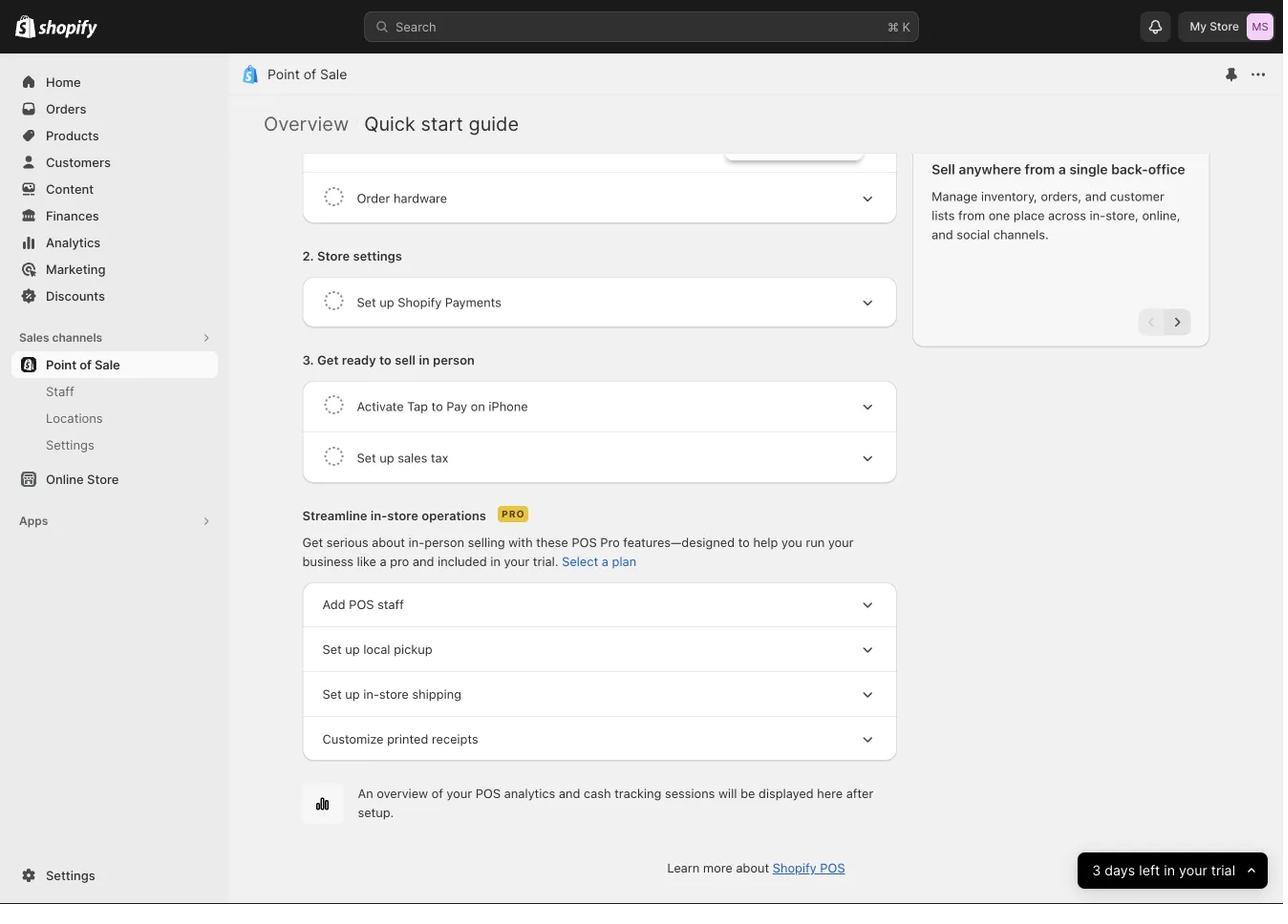 Task type: locate. For each thing, give the bounding box(es) containing it.
0 vertical spatial sale
[[320, 66, 347, 83]]

0 vertical spatial settings
[[46, 438, 94, 452]]

of
[[304, 66, 316, 83], [79, 357, 92, 372]]

store for online store
[[87, 472, 119, 487]]

0 horizontal spatial store
[[87, 472, 119, 487]]

1 horizontal spatial sale
[[320, 66, 347, 83]]

2 settings from the top
[[46, 868, 95, 883]]

0 horizontal spatial sale
[[95, 357, 120, 372]]

store for my store
[[1210, 20, 1239, 33]]

point of sale up the overview
[[268, 66, 347, 83]]

shopify image
[[15, 15, 36, 38]]

orders
[[46, 101, 86, 116]]

store right my
[[1210, 20, 1239, 33]]

1 vertical spatial settings
[[46, 868, 95, 883]]

days
[[1104, 863, 1135, 879]]

0 vertical spatial store
[[1210, 20, 1239, 33]]

1 vertical spatial point of sale link
[[11, 352, 218, 378]]

1 vertical spatial point of sale
[[46, 357, 120, 372]]

left
[[1139, 863, 1160, 879]]

1 horizontal spatial store
[[1210, 20, 1239, 33]]

point of sale
[[268, 66, 347, 83], [46, 357, 120, 372]]

staff link
[[11, 378, 218, 405]]

store inside button
[[87, 472, 119, 487]]

1 vertical spatial of
[[79, 357, 92, 372]]

overview button
[[264, 112, 349, 135]]

discounts
[[46, 289, 105, 303]]

point of sale link down channels
[[11, 352, 218, 378]]

0 horizontal spatial point
[[46, 357, 76, 372]]

content link
[[11, 176, 218, 203]]

point of sale down channels
[[46, 357, 120, 372]]

store right online
[[87, 472, 119, 487]]

0 vertical spatial point of sale link
[[268, 66, 347, 83]]

content
[[46, 182, 94, 196]]

1 horizontal spatial point of sale
[[268, 66, 347, 83]]

finances
[[46, 208, 99, 223]]

settings link
[[11, 432, 218, 459], [11, 863, 218, 889]]

start
[[421, 112, 463, 135]]

staff
[[46, 384, 74, 399]]

point of sale link up the overview
[[268, 66, 347, 83]]

online
[[46, 472, 84, 487]]

1 vertical spatial store
[[87, 472, 119, 487]]

sales
[[19, 331, 49, 345]]

channels
[[52, 331, 102, 345]]

analytics
[[46, 235, 101, 250]]

0 vertical spatial settings link
[[11, 432, 218, 459]]

⌘ k
[[888, 19, 910, 34]]

1 horizontal spatial point
[[268, 66, 300, 83]]

shopify image
[[38, 20, 98, 39]]

sale
[[320, 66, 347, 83], [95, 357, 120, 372]]

0 vertical spatial of
[[304, 66, 316, 83]]

your
[[1179, 863, 1207, 879]]

2 settings link from the top
[[11, 863, 218, 889]]

online store button
[[0, 466, 229, 493]]

marketing
[[46, 262, 106, 277]]

store
[[1210, 20, 1239, 33], [87, 472, 119, 487]]

settings
[[46, 438, 94, 452], [46, 868, 95, 883]]

of up the overview
[[304, 66, 316, 83]]

sales channels button
[[11, 325, 218, 352]]

point right icon for point of sale
[[268, 66, 300, 83]]

point down sales channels
[[46, 357, 76, 372]]

1 settings link from the top
[[11, 432, 218, 459]]

1 vertical spatial settings link
[[11, 863, 218, 889]]

in
[[1164, 863, 1175, 879]]

point
[[268, 66, 300, 83], [46, 357, 76, 372]]

apps button
[[11, 508, 218, 535]]

of down channels
[[79, 357, 92, 372]]

my store image
[[1247, 13, 1274, 40]]

sale down sales channels button
[[95, 357, 120, 372]]

locations
[[46, 411, 103, 426]]

customers link
[[11, 149, 218, 176]]

online store
[[46, 472, 119, 487]]

0 vertical spatial point
[[268, 66, 300, 83]]

point of sale link
[[268, 66, 347, 83], [11, 352, 218, 378]]

sale up the overview
[[320, 66, 347, 83]]

0 vertical spatial point of sale
[[268, 66, 347, 83]]



Task type: vqa. For each thing, say whether or not it's contained in the screenshot.
the bottommost "Save" Button
no



Task type: describe. For each thing, give the bounding box(es) containing it.
guide
[[469, 112, 519, 135]]

quick start guide
[[364, 112, 519, 135]]

icon for point of sale image
[[241, 65, 260, 84]]

discounts link
[[11, 283, 218, 310]]

sales channels
[[19, 331, 102, 345]]

marketing link
[[11, 256, 218, 283]]

3 days left in your trial
[[1092, 863, 1235, 879]]

k
[[902, 19, 910, 34]]

1 vertical spatial point
[[46, 357, 76, 372]]

1 horizontal spatial of
[[304, 66, 316, 83]]

analytics link
[[11, 229, 218, 256]]

products link
[[11, 122, 218, 149]]

0 horizontal spatial point of sale link
[[11, 352, 218, 378]]

search
[[396, 19, 436, 34]]

3 days left in your trial button
[[1077, 853, 1268, 889]]

customers
[[46, 155, 111, 170]]

products
[[46, 128, 99, 143]]

apps
[[19, 514, 48, 528]]

1 vertical spatial sale
[[95, 357, 120, 372]]

home link
[[11, 69, 218, 96]]

overview
[[264, 112, 349, 135]]

trial
[[1211, 863, 1235, 879]]

0 horizontal spatial of
[[79, 357, 92, 372]]

orders link
[[11, 96, 218, 122]]

⌘
[[888, 19, 899, 34]]

online store link
[[11, 466, 218, 493]]

1 settings from the top
[[46, 438, 94, 452]]

my
[[1190, 20, 1207, 33]]

locations link
[[11, 405, 218, 432]]

1 horizontal spatial point of sale link
[[268, 66, 347, 83]]

quick
[[364, 112, 415, 135]]

3
[[1092, 863, 1101, 879]]

finances link
[[11, 203, 218, 229]]

my store
[[1190, 20, 1239, 33]]

0 horizontal spatial point of sale
[[46, 357, 120, 372]]

home
[[46, 75, 81, 89]]



